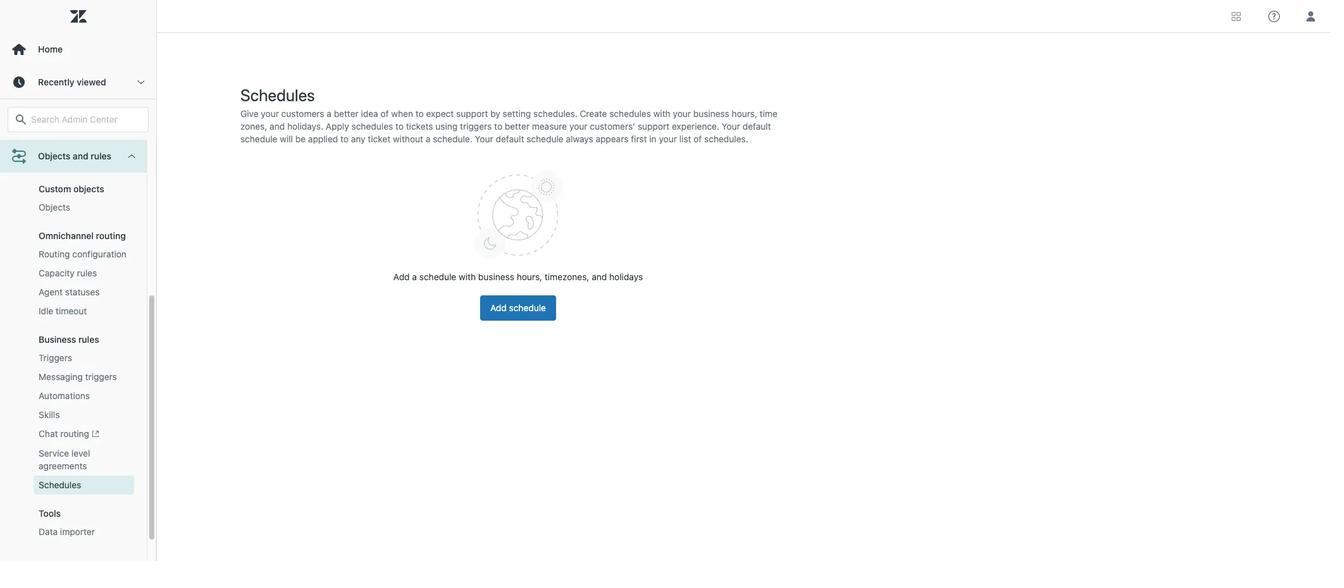Task type: describe. For each thing, give the bounding box(es) containing it.
schedules element
[[39, 479, 81, 492]]

agreements
[[39, 461, 87, 472]]

agent
[[39, 287, 63, 298]]

objects
[[73, 184, 104, 194]]

capacity rules element
[[39, 267, 97, 280]]

service level agreements link
[[34, 445, 134, 476]]

chat
[[39, 429, 58, 439]]

Search Admin Center field
[[31, 114, 141, 125]]

service level agreements
[[39, 448, 90, 472]]

importer
[[60, 527, 95, 538]]

settings link
[[34, 151, 134, 170]]

triggers element
[[39, 352, 72, 365]]

routing for omnichannel routing
[[96, 230, 126, 241]]

objects element
[[39, 201, 70, 214]]

recently viewed
[[38, 77, 106, 87]]

idle timeout link
[[34, 302, 134, 321]]

messaging triggers element
[[39, 371, 117, 384]]

recently
[[38, 77, 74, 87]]

schedules link
[[34, 476, 134, 495]]

tools
[[39, 509, 61, 519]]

configuration
[[72, 249, 127, 260]]

automations link
[[34, 387, 134, 406]]

custom objects element
[[39, 184, 104, 194]]

help image
[[1269, 10, 1281, 22]]

triggers link
[[34, 349, 134, 368]]

none search field inside "primary" element
[[1, 107, 155, 132]]

messaging
[[39, 372, 83, 382]]

statuses for ticket statuses
[[66, 136, 101, 147]]

ticket statuses link
[[34, 132, 134, 151]]

messaging triggers link
[[34, 368, 134, 387]]

messaging triggers
[[39, 372, 117, 382]]

business
[[39, 334, 76, 345]]

and
[[73, 151, 88, 161]]

data
[[39, 527, 58, 538]]

zendesk products image
[[1233, 12, 1241, 21]]

idle
[[39, 306, 53, 317]]

routing configuration link
[[34, 245, 134, 264]]

ticket
[[39, 136, 64, 147]]

skills
[[39, 410, 60, 420]]

omnichannel routing
[[39, 230, 126, 241]]

chat routing
[[39, 429, 89, 439]]

objects and rules
[[38, 151, 111, 161]]

rules for capacity rules
[[77, 268, 97, 279]]

objects for objects and rules
[[38, 151, 70, 161]]

objects and rules button
[[0, 140, 147, 173]]

objects for objects
[[39, 202, 70, 213]]

primary element
[[0, 0, 157, 562]]

automations element
[[39, 390, 90, 403]]

rules for business rules
[[78, 334, 99, 345]]

recently viewed button
[[0, 66, 156, 99]]

tools element
[[39, 509, 61, 519]]

settings
[[39, 155, 72, 166]]

statuses for agent statuses
[[65, 287, 100, 298]]

triggers
[[85, 372, 117, 382]]

tree item inside "primary" element
[[0, 9, 147, 552]]

user menu image
[[1303, 8, 1320, 24]]



Task type: locate. For each thing, give the bounding box(es) containing it.
objects inside group
[[39, 202, 70, 213]]

capacity rules link
[[34, 264, 134, 283]]

objects link
[[34, 198, 134, 217]]

level
[[71, 448, 90, 459]]

timeout
[[56, 306, 87, 317]]

home
[[38, 44, 63, 54]]

routing configuration
[[39, 249, 127, 260]]

chat routing link
[[34, 425, 134, 445]]

business rules
[[39, 334, 99, 345]]

agent statuses link
[[34, 283, 134, 302]]

objects and rules group
[[0, 42, 147, 552]]

skills link
[[34, 406, 134, 425]]

chat routing element
[[39, 428, 99, 441]]

service level agreements element
[[39, 448, 129, 473]]

agent statuses
[[39, 287, 100, 298]]

routing inside "element"
[[60, 429, 89, 439]]

custom
[[39, 184, 71, 194]]

omnichannel routing element
[[39, 230, 126, 241]]

ticket statuses element
[[39, 135, 101, 148]]

capacity rules
[[39, 268, 97, 279]]

service
[[39, 448, 69, 459]]

objects down custom at the top left
[[39, 202, 70, 213]]

0 vertical spatial statuses
[[66, 136, 101, 147]]

skills element
[[39, 409, 60, 422]]

tree item containing ticket statuses
[[0, 9, 147, 552]]

objects down ticket
[[38, 151, 70, 161]]

1 vertical spatial rules
[[77, 268, 97, 279]]

routing up level
[[60, 429, 89, 439]]

rules down routing configuration link
[[77, 268, 97, 279]]

ticket statuses
[[39, 136, 101, 147]]

settings element
[[39, 154, 72, 167]]

data importer
[[39, 527, 95, 538]]

rules right and
[[91, 151, 111, 161]]

capacity
[[39, 268, 75, 279]]

2 vertical spatial rules
[[78, 334, 99, 345]]

custom objects
[[39, 184, 104, 194]]

0 vertical spatial objects
[[38, 151, 70, 161]]

routing up configuration
[[96, 230, 126, 241]]

home button
[[0, 33, 156, 66]]

0 vertical spatial rules
[[91, 151, 111, 161]]

routing configuration element
[[39, 248, 127, 261]]

automations
[[39, 391, 90, 401]]

business rules element
[[39, 334, 99, 345]]

data importer link
[[34, 523, 134, 542]]

routing
[[39, 249, 70, 260]]

rules inside dropdown button
[[91, 151, 111, 161]]

None search field
[[1, 107, 155, 132]]

rules up triggers link
[[78, 334, 99, 345]]

1 vertical spatial routing
[[60, 429, 89, 439]]

1 horizontal spatial routing
[[96, 230, 126, 241]]

statuses
[[66, 136, 101, 147], [65, 287, 100, 298]]

agent statuses element
[[39, 286, 100, 299]]

idle timeout element
[[39, 305, 87, 318]]

objects
[[38, 151, 70, 161], [39, 202, 70, 213]]

viewed
[[77, 77, 106, 87]]

tree item
[[0, 9, 147, 552]]

triggers
[[39, 353, 72, 363]]

objects inside dropdown button
[[38, 151, 70, 161]]

rules inside "link"
[[77, 268, 97, 279]]

omnichannel
[[39, 230, 94, 241]]

routing
[[96, 230, 126, 241], [60, 429, 89, 439]]

schedules
[[39, 480, 81, 491]]

1 vertical spatial objects
[[39, 202, 70, 213]]

idle timeout
[[39, 306, 87, 317]]

data importer element
[[39, 526, 95, 539]]

routing for chat routing
[[60, 429, 89, 439]]

1 vertical spatial statuses
[[65, 287, 100, 298]]

0 vertical spatial routing
[[96, 230, 126, 241]]

rules
[[91, 151, 111, 161], [77, 268, 97, 279], [78, 334, 99, 345]]

0 horizontal spatial routing
[[60, 429, 89, 439]]



Task type: vqa. For each thing, say whether or not it's contained in the screenshot.
'AGENT INTERFACE' LINK
no



